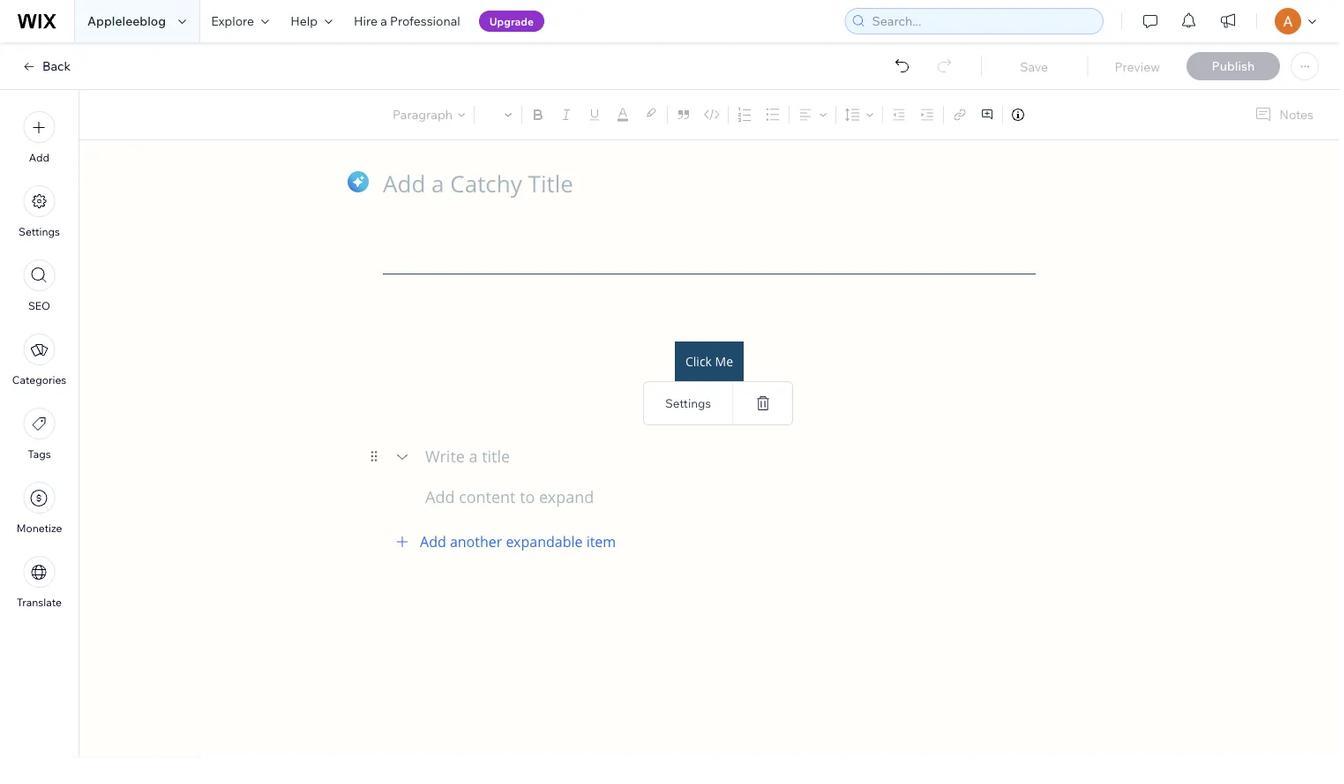 Task type: describe. For each thing, give the bounding box(es) containing it.
help button
[[280, 0, 343, 42]]

add another expandable item button
[[383, 521, 1036, 563]]

professional
[[390, 13, 461, 29]]

a
[[381, 13, 387, 29]]

seo button
[[23, 259, 55, 312]]

1 horizontal spatial settings
[[666, 396, 711, 411]]

item
[[587, 532, 616, 551]]

categories button
[[12, 334, 66, 387]]

add another expandable item
[[420, 532, 616, 551]]

translate
[[17, 596, 62, 609]]

hire a professional
[[354, 13, 461, 29]]

back
[[42, 58, 71, 74]]

menu containing add
[[0, 101, 79, 620]]

upgrade
[[490, 15, 534, 28]]

click me
[[686, 353, 733, 369]]

add for add
[[29, 151, 50, 164]]

0 horizontal spatial settings button
[[19, 185, 60, 238]]

hire a professional link
[[343, 0, 471, 42]]

back button
[[21, 58, 71, 74]]

tags
[[28, 447, 51, 461]]

explore
[[211, 13, 254, 29]]

Add a Catchy Title text field
[[383, 168, 1018, 199]]

seo
[[28, 299, 50, 312]]

monetize
[[16, 522, 62, 535]]

hire
[[354, 13, 378, 29]]

click me button
[[675, 342, 744, 381]]



Task type: vqa. For each thing, say whether or not it's contained in the screenshot.
Tags button
yes



Task type: locate. For each thing, give the bounding box(es) containing it.
0 vertical spatial settings button
[[19, 185, 60, 238]]

notes
[[1280, 107, 1314, 122]]

categories
[[12, 373, 66, 387]]

upgrade button
[[479, 11, 545, 32]]

settings button down add button
[[19, 185, 60, 238]]

add button
[[23, 111, 55, 164]]

monetize button
[[16, 482, 62, 535]]

appleleeblog
[[87, 13, 166, 29]]

None text field
[[365, 224, 1036, 655], [425, 445, 1036, 469], [365, 224, 1036, 655], [425, 445, 1036, 469]]

1 horizontal spatial settings button
[[661, 391, 716, 415]]

expandable
[[506, 532, 583, 551]]

settings
[[19, 225, 60, 238], [666, 396, 711, 411]]

menu
[[0, 101, 79, 620]]

tags button
[[23, 408, 55, 461]]

None text field
[[425, 486, 1036, 510]]

add for add another expandable item
[[420, 532, 446, 551]]

help
[[290, 13, 318, 29]]

click
[[686, 353, 712, 369]]

add inside button
[[29, 151, 50, 164]]

translate button
[[17, 556, 62, 609]]

1 horizontal spatial add
[[420, 532, 446, 551]]

0 horizontal spatial add
[[29, 151, 50, 164]]

settings up seo 'button'
[[19, 225, 60, 238]]

0 horizontal spatial settings
[[19, 225, 60, 238]]

Search... field
[[867, 9, 1098, 34]]

settings inside menu
[[19, 225, 60, 238]]

add inside button
[[420, 532, 446, 551]]

settings button down click on the right of page
[[661, 391, 716, 415]]

add
[[29, 151, 50, 164], [420, 532, 446, 551]]

settings down click on the right of page
[[666, 396, 711, 411]]

1 vertical spatial add
[[420, 532, 446, 551]]

0 vertical spatial add
[[29, 151, 50, 164]]

notes button
[[1248, 103, 1320, 127]]

another
[[450, 532, 502, 551]]

0 vertical spatial settings
[[19, 225, 60, 238]]

1 vertical spatial settings button
[[661, 391, 716, 415]]

settings button
[[19, 185, 60, 238], [661, 391, 716, 415]]

me
[[715, 353, 733, 369]]

1 vertical spatial settings
[[666, 396, 711, 411]]



